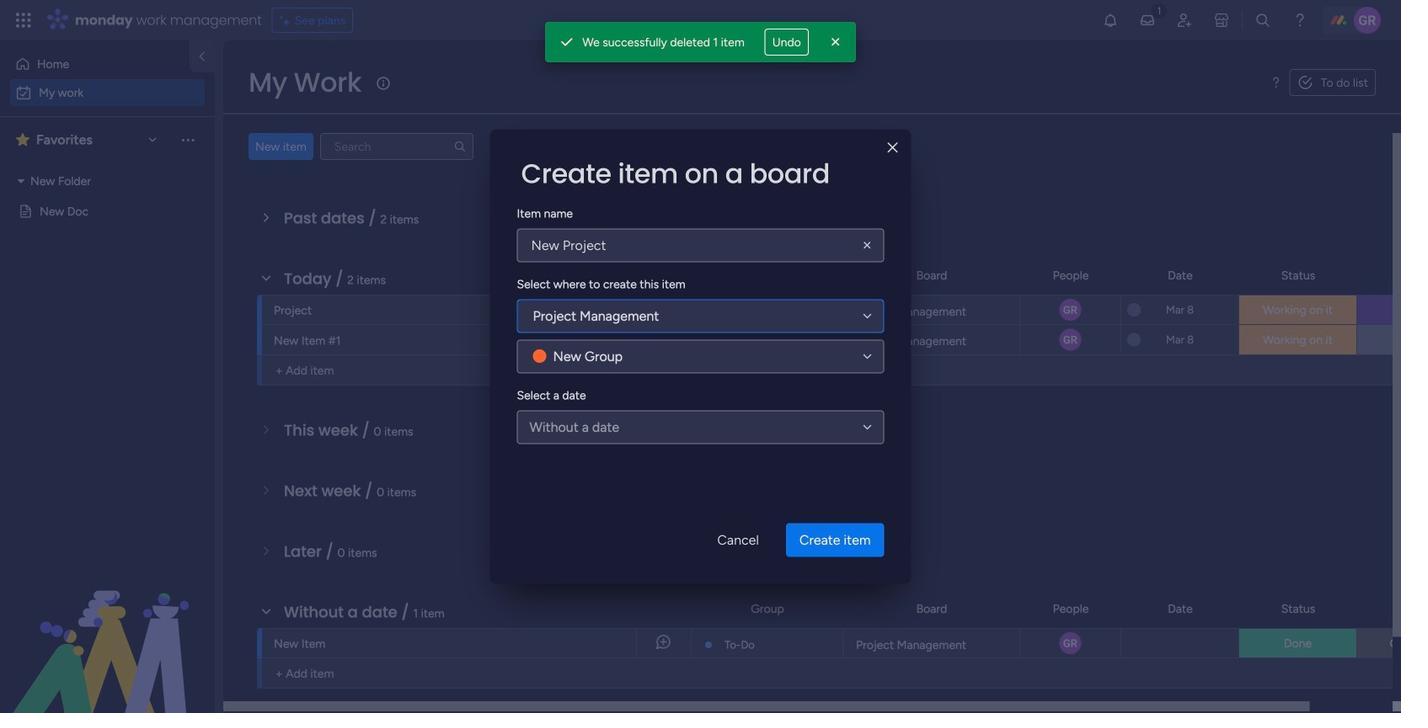 Task type: describe. For each thing, give the bounding box(es) containing it.
close image
[[827, 34, 844, 51]]

search everything image
[[1255, 12, 1271, 29]]

search image
[[453, 140, 467, 153]]

close image
[[888, 142, 898, 154]]

2 option from the top
[[10, 79, 205, 106]]

monday marketplace image
[[1213, 12, 1230, 29]]

help image
[[1292, 12, 1309, 29]]

v2 star 2 image
[[16, 130, 29, 150]]

For example, project proposal text field
[[517, 229, 884, 262]]

caret down image
[[18, 175, 24, 187]]

lottie animation element
[[0, 543, 215, 714]]

1 image
[[1152, 1, 1167, 20]]

invite members image
[[1176, 12, 1193, 29]]

see plans image
[[279, 11, 295, 30]]

1 option from the top
[[10, 51, 179, 78]]



Task type: vqa. For each thing, say whether or not it's contained in the screenshot.
1st 'Option' from the top of the page
yes



Task type: locate. For each thing, give the bounding box(es) containing it.
Filter dashboard by text search field
[[320, 133, 473, 160]]

greg robinson image
[[1354, 7, 1381, 34]]

update feed image
[[1139, 12, 1156, 29]]

list box
[[0, 163, 215, 328]]

0 vertical spatial option
[[10, 51, 179, 78]]

v2 circle image
[[533, 349, 546, 365]]

alert
[[545, 22, 856, 62]]

1 vertical spatial option
[[10, 79, 205, 106]]

None search field
[[320, 133, 473, 160]]

notifications image
[[1102, 12, 1119, 29]]

option
[[10, 51, 179, 78], [10, 79, 205, 106]]

lottie animation image
[[0, 543, 215, 714]]

public board image
[[18, 203, 34, 220]]

select product image
[[15, 12, 32, 29]]



